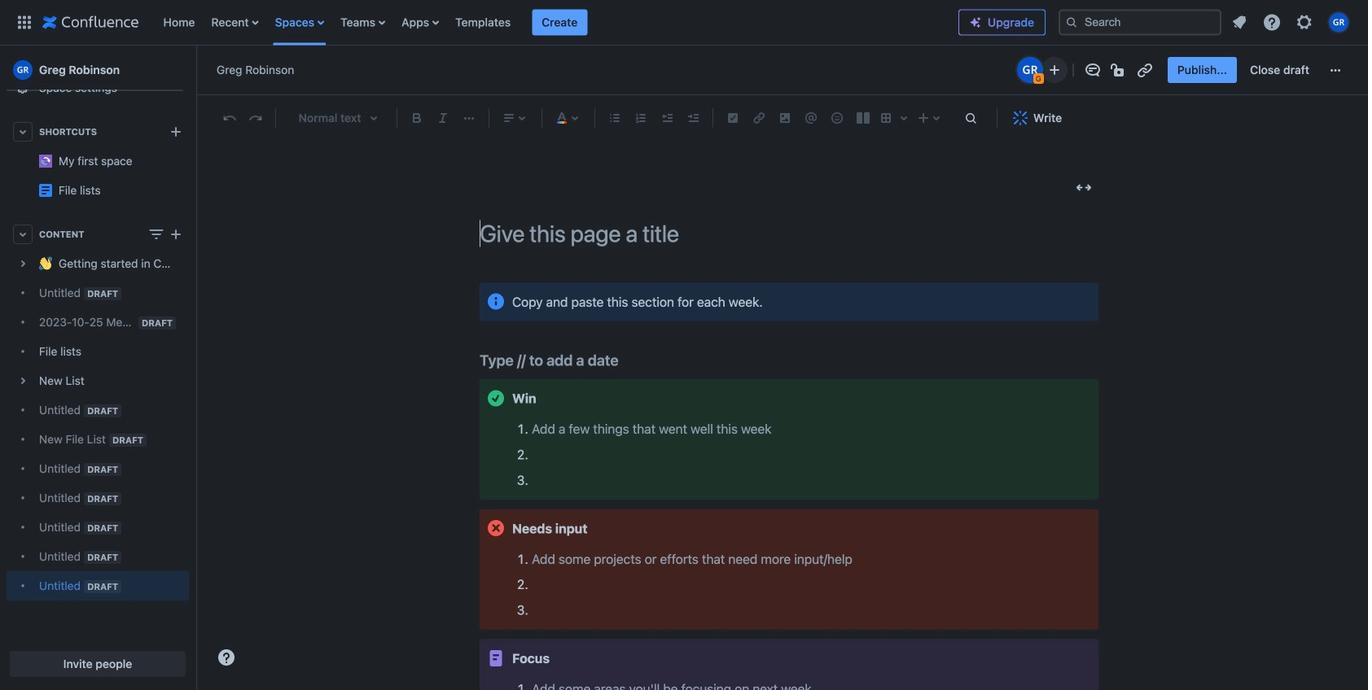 Task type: locate. For each thing, give the bounding box(es) containing it.
help icon image
[[1262, 13, 1282, 32]]

None search field
[[1059, 9, 1222, 35]]

list for premium icon
[[1225, 8, 1358, 37]]

more image
[[1326, 60, 1345, 80]]

global element
[[10, 0, 959, 45]]

tree
[[7, 249, 189, 601]]

tree inside "space" element
[[7, 249, 189, 601]]

make page full-width image
[[1074, 178, 1094, 197]]

list
[[155, 0, 959, 45], [1225, 8, 1358, 37]]

list item
[[532, 9, 587, 35]]

find and replace image
[[961, 108, 981, 128]]

panel info image
[[486, 292, 506, 312]]

add shortcut image
[[166, 122, 186, 142]]

list item inside list
[[532, 9, 587, 35]]

premium image
[[969, 16, 982, 29]]

panel note image
[[486, 649, 506, 669]]

group
[[1168, 57, 1319, 83]]

0 horizontal spatial list
[[155, 0, 959, 45]]

space element
[[0, 0, 195, 691]]

Search field
[[1059, 9, 1222, 35]]

banner
[[0, 0, 1368, 46]]

text formatting group
[[404, 105, 482, 131]]

Main content area, start typing to enter text. text field
[[480, 283, 1099, 691]]

appswitcher icon image
[[15, 13, 34, 32]]

1 horizontal spatial list
[[1225, 8, 1358, 37]]

confluence image
[[42, 13, 139, 32], [42, 13, 139, 32]]

invite to edit image
[[1045, 60, 1064, 80]]



Task type: vqa. For each thing, say whether or not it's contained in the screenshot.
File Lists icon at the left of the page
yes



Task type: describe. For each thing, give the bounding box(es) containing it.
file lists image
[[39, 184, 52, 197]]

create a page image
[[166, 225, 186, 244]]

copy link image
[[1135, 60, 1155, 80]]

change view image
[[147, 225, 166, 244]]

search image
[[1065, 16, 1078, 29]]

comment icon image
[[1083, 60, 1102, 80]]

list for appswitcher icon
[[155, 0, 959, 45]]

Give this page a title text field
[[480, 220, 1099, 247]]

panel success image
[[486, 389, 506, 408]]

no restrictions image
[[1109, 60, 1129, 80]]

notification icon image
[[1230, 13, 1249, 32]]

list formating group
[[602, 105, 706, 131]]

panel error image
[[486, 519, 506, 538]]

collapse sidebar image
[[178, 54, 213, 86]]

settings icon image
[[1295, 13, 1314, 32]]



